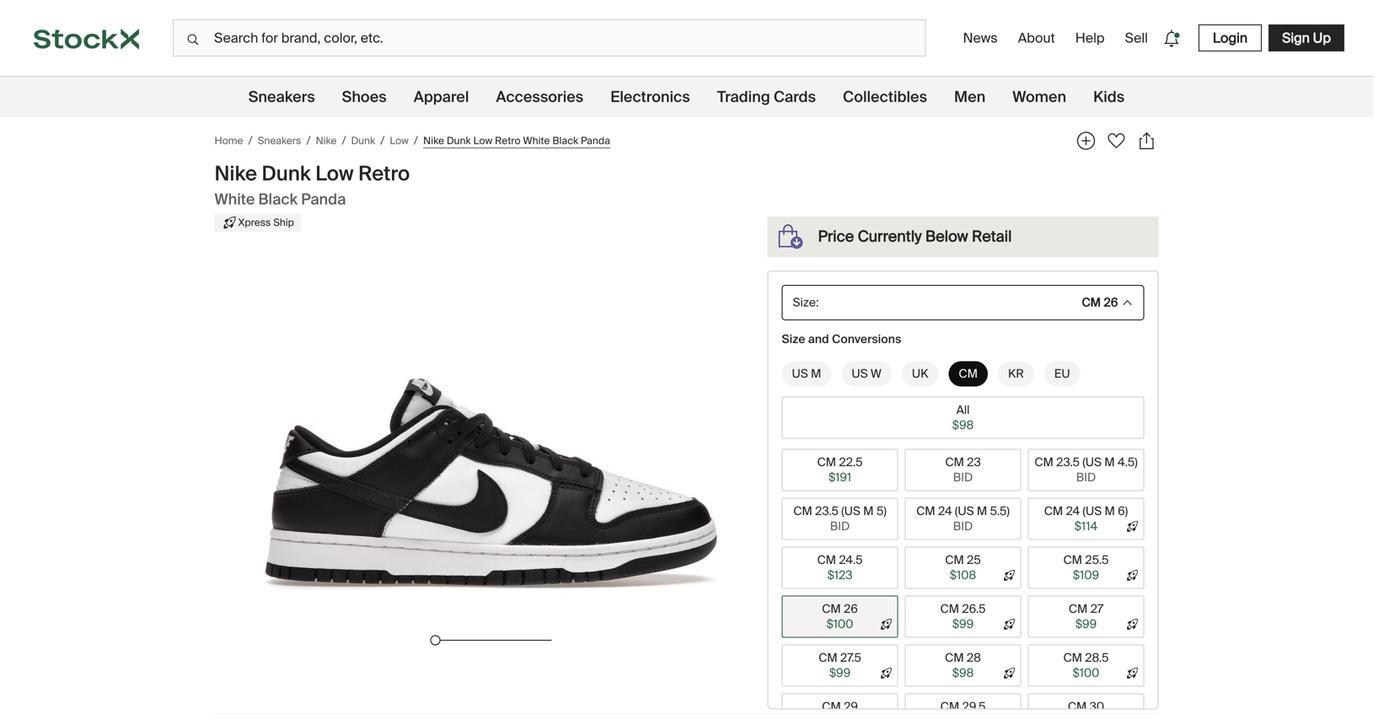 Task type: locate. For each thing, give the bounding box(es) containing it.
cm right last
[[794, 503, 813, 519]]

xpress ship
[[238, 216, 294, 229]]

$99 inside cm 27.5 $99
[[830, 665, 851, 681]]

black up ship at the left of the page
[[258, 190, 298, 209]]

1 horizontal spatial $99
[[953, 616, 974, 632]]

0 vertical spatial white
[[523, 134, 550, 147]]

$99 inside cm 27 $99
[[1076, 616, 1097, 632]]

(us for 6)
[[1083, 503, 1102, 519]]

uk
[[912, 366, 929, 381]]

m for cm 24 (us m 5.5)
[[977, 503, 988, 519]]

m down the and
[[811, 366, 822, 381]]

m left 4.5)
[[1105, 454, 1115, 470]]

23.5 inside cm 23.5 (us m 5) bid
[[815, 503, 839, 519]]

cm left '23'
[[945, 454, 964, 470]]

cm left 25
[[945, 552, 964, 568]]

sales
[[1118, 532, 1148, 547]]

1 horizontal spatial buy
[[1017, 352, 1040, 370]]

view up 25.5
[[1090, 532, 1115, 547]]

black down accessories link
[[553, 134, 578, 147]]

cm for cm 24.5 $123
[[817, 552, 836, 568]]

cm inside cm 23.5 (us m 4.5) bid
[[1035, 454, 1054, 470]]

us left w
[[852, 366, 868, 381]]

add to portfolio image
[[1075, 129, 1098, 153]]

1 vertical spatial retro
[[358, 161, 410, 187]]

cm for cm 24 (us m 6) $114
[[1044, 503, 1063, 519]]

$100 inside last sale: $100
[[768, 529, 806, 551]]

2 us from the left
[[852, 366, 868, 381]]

for right kr
[[1044, 352, 1061, 370]]

1 horizontal spatial view
[[1015, 532, 1041, 547]]

1 $98 from the top
[[953, 417, 974, 433]]

for right ask
[[986, 465, 1003, 482]]

women link
[[1013, 77, 1067, 117]]

$100 inside cm 26 $100
[[827, 616, 854, 632]]

$100 inside cm 28.5 $100
[[1073, 665, 1100, 681]]

cm 24.5 $123
[[817, 552, 863, 583]]

23.5 for cm 23.5 (us m 4.5) bid
[[1057, 454, 1080, 470]]

us for us m
[[792, 366, 808, 381]]

2 $98 from the top
[[953, 665, 974, 681]]

22.5
[[839, 454, 863, 470]]

m for cm 23.5 (us m 5)
[[864, 503, 874, 519]]

buy
[[1017, 352, 1040, 370], [782, 424, 798, 436]]

24
[[938, 503, 952, 519], [1066, 503, 1080, 519]]

0 horizontal spatial nike
[[215, 161, 257, 187]]

size and conversions
[[782, 331, 902, 347]]

cm inside cm 28 $98
[[945, 650, 964, 665]]

0 vertical spatial retro
[[495, 134, 521, 147]]

toggle promise value prop image
[[1134, 668, 1150, 685]]

m left 5.5)
[[977, 503, 988, 519]]

m inside option group
[[811, 366, 822, 381]]

view asks button
[[931, 526, 1001, 554]]

cm inside cm 24 (us m 5.5) bid
[[917, 503, 936, 519]]

m left 5)
[[864, 503, 874, 519]]

panda down accessories link
[[581, 134, 610, 147]]

$99 for 26.5
[[953, 616, 974, 632]]

cm 26.5 $99
[[941, 601, 986, 632]]

price
[[818, 227, 854, 246]]

sell right the 22.5
[[869, 465, 892, 482]]

retro down low link
[[358, 161, 410, 187]]

white up xpress
[[215, 190, 255, 209]]

nike right low link
[[423, 134, 444, 147]]

3 view from the left
[[1090, 532, 1115, 547]]

cm 25 $108
[[945, 552, 981, 583]]

25
[[967, 552, 981, 568]]

$99 left new
[[1076, 616, 1097, 632]]

0 vertical spatial panda
[[581, 134, 610, 147]]

xpress
[[238, 216, 271, 229]]

1 vertical spatial sell
[[869, 465, 892, 482]]

/ left nike "link"
[[306, 133, 311, 148]]

bid for cm 23.5 (us m 4.5)
[[1076, 469, 1096, 485]]

black
[[553, 134, 578, 147], [258, 190, 298, 209]]

view left bids
[[1015, 532, 1041, 547]]

view inside "button"
[[1015, 532, 1041, 547]]

cm left the 22.5
[[817, 454, 836, 470]]

$99 inside cm 26.5 $99
[[953, 616, 974, 632]]

nike
[[423, 134, 444, 147], [316, 134, 337, 147], [215, 161, 257, 187]]

cm for cm
[[959, 366, 978, 381]]

(us left 6) at the bottom right of page
[[1083, 503, 1102, 519]]

sell left notification unread icon
[[1125, 29, 1148, 47]]

$98 down the available
[[953, 417, 974, 433]]

cm for cm 28.5 $100
[[1064, 650, 1083, 665]]

23.5 for cm 23.5 (us m 5) bid
[[815, 503, 839, 519]]

cm inside cm 27.5 $99
[[819, 650, 838, 665]]

cm inside the cm 24.5 $123
[[817, 552, 836, 568]]

$98 down cm 26.5 $99 at the right bottom of the page
[[953, 665, 974, 681]]

$191
[[829, 469, 852, 485]]

23.5 down $191
[[815, 503, 839, 519]]

help link
[[1069, 22, 1112, 54]]

favorite image
[[1105, 129, 1129, 153]]

all
[[957, 402, 970, 418]]

cm for cm 26.5 $99
[[941, 601, 960, 617]]

cm 24 (us m 6) $114
[[1044, 503, 1128, 534]]

0 horizontal spatial sell
[[869, 465, 892, 482]]

m inside cm 23.5 (us m 5) bid
[[864, 503, 874, 519]]

kids link
[[1094, 77, 1125, 117]]

buy left eu
[[1017, 352, 1040, 370]]

/ right nike "link"
[[342, 133, 346, 148]]

kr
[[1008, 366, 1024, 381]]

sell for sell
[[1125, 29, 1148, 47]]

1 horizontal spatial black
[[553, 134, 578, 147]]

(us inside 'cm 24 (us m 6) $114'
[[1083, 503, 1102, 519]]

2 horizontal spatial $99
[[1076, 616, 1097, 632]]

1 horizontal spatial white
[[523, 134, 550, 147]]

1 24 from the left
[[938, 503, 952, 519]]

view for view bids
[[1015, 532, 1041, 547]]

white down accessories link
[[523, 134, 550, 147]]

0 vertical spatial sell
[[1125, 29, 1148, 47]]

/ right low link
[[414, 133, 418, 148]]

1 us from the left
[[792, 366, 808, 381]]

cm for cm 23.5 (us m 5) bid
[[794, 503, 813, 519]]

cm down $88
[[917, 503, 936, 519]]

0 vertical spatial 23.5
[[1057, 454, 1080, 470]]

1 vertical spatial buy
[[782, 424, 798, 436]]

$88
[[916, 465, 941, 482]]

cm inside cm 27 $99
[[1069, 601, 1088, 617]]

us for us w
[[852, 366, 868, 381]]

26
[[844, 601, 858, 617]]

for left $88
[[896, 465, 912, 482]]

0 vertical spatial buy
[[1017, 352, 1040, 370]]

$100 for 26
[[827, 616, 854, 632]]

cm down checkout
[[1035, 454, 1054, 470]]

nike down 'home' link at the left top of page
[[215, 161, 257, 187]]

view left asks
[[939, 532, 964, 547]]

1 view from the left
[[939, 532, 964, 547]]

us
[[792, 366, 808, 381], [852, 366, 868, 381]]

$99 up '28'
[[953, 616, 974, 632]]

menu
[[768, 325, 1159, 714]]

cm left '28'
[[945, 650, 964, 665]]

1 horizontal spatial nike
[[316, 134, 337, 147]]

0 horizontal spatial dunk
[[262, 161, 311, 187]]

buy left now
[[782, 424, 798, 436]]

m inside cm 23.5 (us m 4.5) bid
[[1105, 454, 1115, 470]]

view for view sales
[[1090, 532, 1115, 547]]

black inside nike dunk low retro white black panda
[[258, 190, 298, 209]]

option group
[[782, 358, 1158, 390]]

dunk inside nike dunk low retro white black panda
[[262, 161, 311, 187]]

cm inside 'cm 24 (us m 6) $114'
[[1044, 503, 1063, 519]]

1 vertical spatial 23.5
[[815, 503, 839, 519]]

m left 6) at the bottom right of page
[[1105, 503, 1115, 519]]

2 24 from the left
[[1066, 503, 1080, 519]]

$99 right our
[[830, 665, 851, 681]]

(us inside cm 23.5 (us m 5) bid
[[842, 503, 861, 519]]

cm inside cm 23 bid
[[945, 454, 964, 470]]

(us left 4.5)
[[1083, 454, 1102, 470]]

cm 28 $98
[[945, 650, 981, 681]]

cm left 25.5
[[1064, 552, 1083, 568]]

24 inside cm 24 (us m 5.5) bid
[[938, 503, 952, 519]]

place bid
[[842, 352, 901, 370]]

0 horizontal spatial view
[[939, 532, 964, 547]]

(us up view asks
[[955, 503, 974, 519]]

0 horizontal spatial buy
[[782, 424, 798, 436]]

stockx logo image
[[34, 28, 139, 49]]

retro
[[495, 134, 521, 147], [358, 161, 410, 187]]

sneakers
[[258, 134, 301, 147]]

place bid link
[[782, 341, 961, 381]]

$99 for 27
[[1076, 616, 1097, 632]]

toggle authenticity value prop image
[[1134, 620, 1150, 637]]

1 horizontal spatial panda
[[581, 134, 610, 147]]

1 horizontal spatial 24
[[1066, 503, 1080, 519]]

cm left 24.5
[[817, 552, 836, 568]]

panda down nike "link"
[[301, 190, 346, 209]]

23.5 inside cm 23.5 (us m 4.5) bid
[[1057, 454, 1080, 470]]

m inside cm 24 (us m 5.5) bid
[[977, 503, 988, 519]]

cm up the available
[[959, 366, 978, 381]]

stockx
[[791, 620, 830, 636]]

0 horizontal spatial 23.5
[[815, 503, 839, 519]]

27
[[1091, 601, 1104, 617]]

about
[[1018, 29, 1055, 47]]

0 horizontal spatial black
[[258, 190, 298, 209]]

0 vertical spatial $98
[[953, 417, 974, 433]]

cm 25.5 $109
[[1064, 552, 1109, 583]]

dunk left low link
[[351, 134, 375, 147]]

apparel
[[414, 87, 469, 107]]

$100 for sale:
[[768, 529, 806, 551]]

buy for $100 link
[[967, 341, 1145, 381]]

cm for cm 25.5 $109
[[1064, 552, 1083, 568]]

cm left 27
[[1069, 601, 1088, 617]]

cm inside cm 28.5 $100
[[1064, 650, 1083, 665]]

1 horizontal spatial us
[[852, 366, 868, 381]]

5)
[[877, 503, 887, 519]]

buy for buy now
[[782, 424, 798, 436]]

us down size
[[792, 366, 808, 381]]

2 horizontal spatial for
[[1044, 352, 1061, 370]]

cm inside cm 26.5 $99
[[941, 601, 960, 617]]

$98
[[953, 417, 974, 433], [953, 665, 974, 681]]

(us inside cm 24 (us m 5.5) bid
[[955, 503, 974, 519]]

cm inside cm 23.5 (us m 5) bid
[[794, 503, 813, 519]]

cm for cm 28 $98
[[945, 650, 964, 665]]

dunk down sneakers link at top
[[262, 161, 311, 187]]

buy for $100
[[1017, 352, 1095, 370]]

bid inside cm 23.5 (us m 4.5) bid
[[1076, 469, 1096, 485]]

accessories
[[496, 87, 584, 107]]

cm inside cm 26 $100
[[822, 601, 841, 617]]

nike left dunk link
[[316, 134, 337, 147]]

product category switcher element
[[0, 77, 1373, 117]]

1 horizontal spatial for
[[986, 465, 1003, 482]]

our
[[791, 668, 811, 684]]

dunk down apparel link
[[447, 134, 471, 147]]

24 up view asks
[[938, 503, 952, 519]]

white
[[523, 134, 550, 147], [215, 190, 255, 209]]

cm 27 $99
[[1069, 601, 1104, 632]]

bid inside cm 24 (us m 5.5) bid
[[953, 518, 973, 534]]

cm left 26.5
[[941, 601, 960, 617]]

1 vertical spatial white
[[215, 190, 255, 209]]

/ left low link
[[380, 133, 385, 148]]

white inside home / sneakers / nike / dunk / low / nike dunk low retro white black panda
[[523, 134, 550, 147]]

0 vertical spatial black
[[553, 134, 578, 147]]

electronics link
[[611, 77, 690, 117]]

0 horizontal spatial 24
[[938, 503, 952, 519]]

1 vertical spatial black
[[258, 190, 298, 209]]

(us left 5)
[[842, 503, 861, 519]]

at
[[982, 400, 991, 413]]

cm 23.5 (us m 5) bid
[[794, 503, 887, 534]]

cm 27.5 $99
[[819, 650, 862, 681]]

view inside button
[[1090, 532, 1115, 547]]

bid inside cm 23 bid
[[953, 469, 973, 485]]

price currently below retail
[[818, 227, 1012, 246]]

cm inside cm 25.5 $109
[[1064, 552, 1083, 568]]

5.5)
[[990, 503, 1010, 519]]

$99 for 27.5
[[830, 665, 851, 681]]

2 horizontal spatial view
[[1090, 532, 1115, 547]]

1 horizontal spatial dunk
[[351, 134, 375, 147]]

m
[[811, 366, 822, 381], [1105, 454, 1115, 470], [864, 503, 874, 519], [977, 503, 988, 519], [1105, 503, 1115, 519]]

0 horizontal spatial $99
[[830, 665, 851, 681]]

sell for sell for $88 or ask for more
[[869, 465, 892, 482]]

dunk link
[[351, 133, 375, 148]]

cm left '26'
[[822, 601, 841, 617]]

white inside nike dunk low retro white black panda
[[215, 190, 255, 209]]

cm for cm 25 $108
[[945, 552, 964, 568]]

cm 24 (us m 5.5) bid
[[917, 503, 1010, 534]]

nike dunk low retro white black panda 0 image
[[248, 265, 734, 629]]

sneakers
[[249, 87, 315, 107]]

buy for buy for $100
[[1017, 352, 1040, 370]]

0 horizontal spatial low
[[316, 161, 354, 187]]

0 horizontal spatial retro
[[358, 161, 410, 187]]

0 horizontal spatial panda
[[301, 190, 346, 209]]

1 vertical spatial $98
[[953, 665, 974, 681]]

electronics
[[611, 87, 690, 107]]

dunk
[[447, 134, 471, 147], [351, 134, 375, 147], [262, 161, 311, 187]]

24 inside 'cm 24 (us m 6) $114'
[[1066, 503, 1080, 519]]

cm left 28.5
[[1064, 650, 1083, 665]]

pay
[[835, 424, 850, 436]]

cm up bids
[[1044, 503, 1063, 519]]

(us inside cm 23.5 (us m 4.5) bid
[[1083, 454, 1102, 470]]

nike inside nike dunk low retro white black panda
[[215, 161, 257, 187]]

1 horizontal spatial retro
[[495, 134, 521, 147]]

/ right home
[[248, 133, 253, 148]]

cm up our promise
[[819, 650, 838, 665]]

(us for 4.5)
[[1083, 454, 1102, 470]]

cm inside option group
[[959, 366, 978, 381]]

0 horizontal spatial white
[[215, 190, 255, 209]]

1 horizontal spatial 23.5
[[1057, 454, 1080, 470]]

sell link
[[1118, 22, 1155, 54]]

24 up bids
[[1066, 503, 1080, 519]]

and
[[808, 331, 829, 347]]

2 horizontal spatial low
[[473, 134, 493, 147]]

1 vertical spatial panda
[[301, 190, 346, 209]]

panda inside home / sneakers / nike / dunk / low / nike dunk low retro white black panda
[[581, 134, 610, 147]]

trading cards link
[[717, 77, 816, 117]]

0 horizontal spatial for
[[896, 465, 912, 482]]

cm inside cm 25 $108
[[945, 552, 964, 568]]

panda inside nike dunk low retro white black panda
[[301, 190, 346, 209]]

bid inside cm 23.5 (us m 5) bid
[[830, 518, 850, 534]]

1 horizontal spatial sell
[[1125, 29, 1148, 47]]

our promise
[[791, 668, 860, 684]]

low
[[473, 134, 493, 147], [390, 134, 409, 147], [316, 161, 354, 187]]

for for $88
[[896, 465, 912, 482]]

2 view from the left
[[1015, 532, 1041, 547]]

cm inside cm 22.5 $191
[[817, 454, 836, 470]]

23.5 right more
[[1057, 454, 1080, 470]]

cm for cm 26 $100
[[822, 601, 841, 617]]

new
[[1098, 622, 1118, 635]]

retro down accessories
[[495, 134, 521, 147]]

view inside 'button'
[[939, 532, 964, 547]]

w
[[871, 366, 882, 381]]

us w
[[852, 366, 882, 381]]

0 horizontal spatial us
[[792, 366, 808, 381]]

sell for $88 or ask for more link
[[782, 465, 1145, 482]]



Task type: vqa. For each thing, say whether or not it's contained in the screenshot.


Task type: describe. For each thing, give the bounding box(es) containing it.
3-day shipping available at checkout
[[866, 400, 1036, 413]]

size
[[782, 331, 806, 347]]

login button
[[1199, 24, 1262, 51]]

accessories link
[[496, 77, 584, 117]]

now
[[800, 424, 819, 436]]

stockx verified
[[791, 620, 875, 636]]

option group containing us m
[[782, 358, 1158, 390]]

$100 for for
[[1064, 352, 1095, 370]]

black inside home / sneakers / nike / dunk / low / nike dunk low retro white black panda
[[553, 134, 578, 147]]

$98 inside cm 28 $98
[[953, 665, 974, 681]]

cm 26 $100
[[822, 601, 858, 632]]

bid for cm 23.5 (us m 5)
[[830, 518, 850, 534]]

5 / from the left
[[414, 133, 418, 148]]

4
[[862, 424, 868, 436]]

retail
[[972, 227, 1012, 246]]

condition: new
[[1046, 622, 1118, 635]]

collectibles link
[[843, 77, 927, 117]]

trading cards
[[717, 87, 816, 107]]

ask
[[960, 465, 983, 482]]

buy now link
[[782, 423, 819, 437]]

share image
[[1135, 129, 1159, 153]]

view for view asks
[[939, 532, 964, 547]]

more
[[1006, 465, 1039, 482]]

$100 for 28.5
[[1073, 665, 1100, 681]]

24 for bid
[[938, 503, 952, 519]]

free
[[907, 424, 924, 436]]

home link
[[215, 133, 243, 148]]

2 / from the left
[[306, 133, 311, 148]]

retro inside home / sneakers / nike / dunk / low / nike dunk low retro white black panda
[[495, 134, 521, 147]]

available
[[938, 400, 979, 413]]

1 / from the left
[[248, 133, 253, 148]]

ship
[[273, 216, 294, 229]]

men link
[[954, 77, 986, 117]]

(us for 5.5)
[[955, 503, 974, 519]]

28.5
[[1085, 650, 1109, 665]]

low inside nike dunk low retro white black panda
[[316, 161, 354, 187]]

6)
[[1118, 503, 1128, 519]]

about link
[[1012, 22, 1062, 54]]

help
[[1076, 29, 1105, 47]]

cm for cm 24 (us m 5.5) bid
[[917, 503, 936, 519]]

nike link
[[316, 133, 337, 148]]

condition:
[[1046, 622, 1094, 635]]

apparel link
[[414, 77, 469, 117]]

price currently below retail image
[[771, 217, 812, 257]]

login
[[1213, 29, 1248, 47]]

news link
[[956, 22, 1005, 54]]

3 / from the left
[[342, 133, 346, 148]]

below
[[926, 227, 968, 246]]

m for cm 23.5 (us m 4.5)
[[1105, 454, 1115, 470]]

360 slider track slider
[[430, 636, 441, 646]]

sign up button
[[1269, 24, 1345, 51]]

for for $100
[[1044, 352, 1061, 370]]

shipping
[[895, 400, 935, 413]]

or
[[944, 465, 957, 482]]

1 horizontal spatial low
[[390, 134, 409, 147]]

2 horizontal spatial nike
[[423, 134, 444, 147]]

4.5)
[[1118, 454, 1138, 470]]

4 / from the left
[[380, 133, 385, 148]]

$25.00.
[[982, 424, 1014, 436]]

cm for cm 23.5 (us m 4.5) bid
[[1035, 454, 1054, 470]]

home
[[215, 134, 243, 147]]

us m
[[792, 366, 822, 381]]

26.5
[[962, 601, 986, 617]]

of
[[971, 424, 980, 436]]

cm for cm 27 $99
[[1069, 601, 1088, 617]]

m inside 'cm 24 (us m 6) $114'
[[1105, 503, 1115, 519]]

bid
[[880, 352, 901, 370]]

retro inside nike dunk low retro white black panda
[[358, 161, 410, 187]]

news
[[963, 29, 998, 47]]

cm for cm 27.5 $99
[[819, 650, 838, 665]]

view asks
[[939, 532, 993, 547]]

promise
[[814, 668, 860, 684]]

view bids
[[1015, 532, 1068, 547]]

kids
[[1094, 87, 1125, 107]]

27.5
[[841, 650, 862, 665]]

cm 23.5 (us m 4.5) bid
[[1035, 454, 1138, 485]]

stockx logo link
[[0, 0, 173, 76]]

shoes
[[342, 87, 387, 107]]

cards
[[774, 87, 816, 107]]

last
[[768, 510, 791, 526]]

women
[[1013, 87, 1067, 107]]

2 horizontal spatial dunk
[[447, 134, 471, 147]]

23
[[967, 454, 981, 470]]

3-
[[866, 400, 876, 413]]

cm for cm 22.5 $191
[[817, 454, 836, 470]]

Search... search field
[[173, 19, 926, 56]]

up
[[1313, 29, 1331, 47]]

24.5
[[839, 552, 863, 568]]

home / sneakers / nike / dunk / low / nike dunk low retro white black panda
[[215, 133, 610, 148]]

interest-
[[870, 424, 907, 436]]

view sales button
[[1082, 526, 1156, 554]]

view bids button
[[1008, 526, 1075, 554]]

menu containing size and conversions
[[768, 325, 1159, 714]]

verified
[[833, 620, 875, 636]]

24 for $114
[[1066, 503, 1080, 519]]

men
[[954, 87, 986, 107]]

cm 23 bid
[[945, 454, 981, 485]]

all $98
[[953, 402, 974, 433]]

notification unread icon image
[[1160, 27, 1184, 50]]

sell for $88 or ask for more
[[869, 465, 1039, 482]]

low link
[[390, 133, 409, 148]]

payments
[[926, 424, 969, 436]]

view sales
[[1090, 532, 1148, 547]]

$123
[[828, 567, 853, 583]]

asks
[[967, 532, 993, 547]]

cm for cm 23 bid
[[945, 454, 964, 470]]

bids
[[1044, 532, 1068, 547]]

last sale: $100
[[768, 510, 821, 551]]

(us for 5)
[[842, 503, 861, 519]]

bid for cm 24 (us m 5.5)
[[953, 518, 973, 534]]

sign
[[1282, 29, 1310, 47]]

$108
[[950, 567, 977, 583]]



